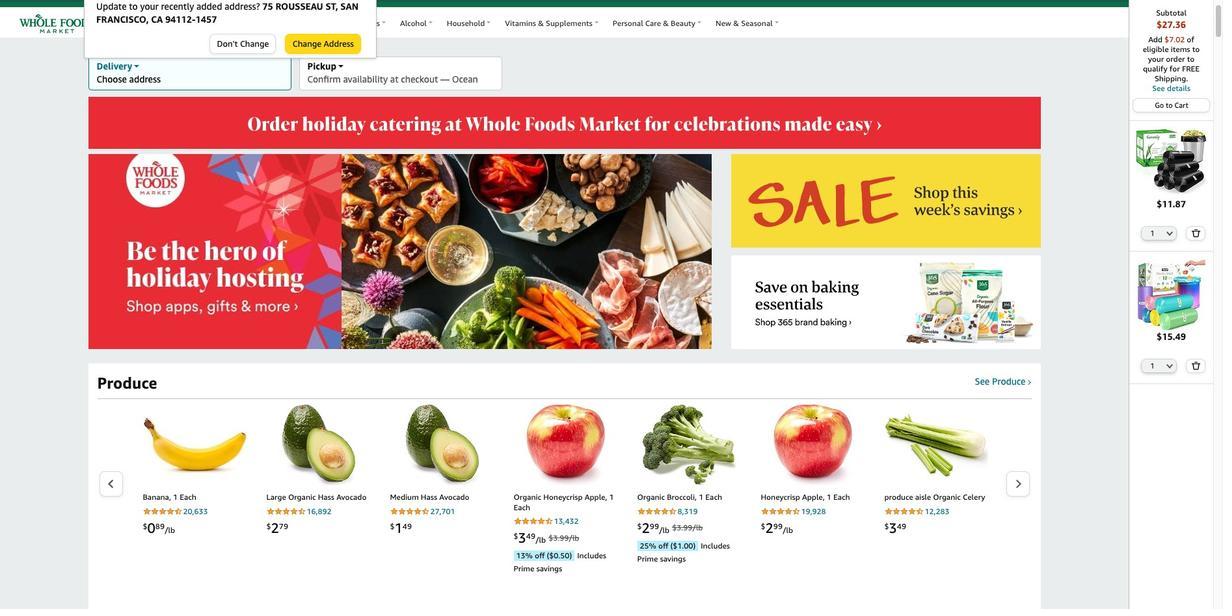 Task type: vqa. For each thing, say whether or not it's contained in the screenshot.


Task type: describe. For each thing, give the bounding box(es) containing it.
1 horizontal spatial produce
[[993, 376, 1026, 387]]

don't change
[[217, 38, 269, 49]]

confirm availability at checkout — ocean
[[308, 74, 478, 85]]

alexa lists
[[214, 18, 251, 28]]

/lb for $ 3 49 /lb $3.99/lb
[[536, 536, 546, 546]]

see produce
[[975, 376, 1026, 387]]

organic broccoli, 1 each
[[638, 493, 723, 503]]

16,892 link
[[267, 506, 371, 518]]

to right items
[[1193, 44, 1200, 54]]

$ for $ 3 49 /lb $3.99/lb
[[514, 532, 518, 542]]

list containing 0
[[123, 405, 1224, 598]]

past
[[114, 18, 129, 28]]

49 inside the $ 3 49 /lb $3.99/lb
[[526, 532, 536, 542]]

12,283 link
[[885, 506, 989, 518]]

hass inside 'link'
[[421, 493, 438, 503]]

new
[[716, 18, 732, 28]]

alcohol
[[400, 18, 427, 28]]

address
[[324, 38, 354, 49]]

free
[[1183, 64, 1200, 74]]

20,633
[[183, 507, 208, 517]]

cart
[[1175, 101, 1189, 109]]

personal care & beauty
[[613, 18, 696, 28]]

$ 2 99 /lb $3.99/lb
[[638, 521, 703, 537]]

see produce link
[[975, 376, 1032, 389]]

delivery availability for 94112 element
[[89, 57, 291, 90]]

alcohol link
[[393, 12, 440, 33]]

1457
[[196, 14, 217, 25]]

16,892
[[307, 507, 332, 517]]

medium
[[390, 493, 419, 503]]

go
[[1156, 101, 1165, 109]]

go to cart
[[1156, 101, 1189, 109]]

to right order
[[1188, 54, 1195, 64]]

shipping.
[[1155, 74, 1189, 83]]

2 change from the left
[[293, 38, 322, 49]]

19,928
[[802, 507, 826, 517]]

& for new
[[734, 18, 739, 28]]

eligible
[[1144, 44, 1169, 54]]

99 for /lb
[[650, 522, 659, 532]]

details
[[1168, 83, 1191, 93]]

organic broccoli, 1 each image
[[643, 405, 737, 486]]

household
[[447, 18, 485, 28]]

francisco,
[[96, 14, 149, 25]]

san
[[341, 1, 359, 12]]

dropdown image for $15.49
[[1167, 364, 1174, 369]]

be the hero of holiday hosting. shop apps, gifts & more › image
[[0, 154, 875, 350]]

produce aisle organic celery
[[885, 493, 986, 503]]

subtotal $27.36
[[1157, 8, 1187, 30]]

1.2 gallon/330pcs strong trash bags colorful clear garbage bags by teivio, bathroom trash can bin liners, small plastic bags for home office kitchen, multicolor image
[[1136, 259, 1208, 331]]

2 honeycrisp from the left
[[761, 493, 801, 503]]

organic honeycrisp apple, 1 each
[[514, 493, 614, 513]]

banana, 1 each link
[[143, 493, 247, 505]]

alexa lists link
[[207, 12, 258, 33]]

household link
[[440, 12, 498, 33]]

$7.02
[[1165, 34, 1185, 44]]

aisle
[[916, 493, 932, 503]]

delivery
[[97, 61, 132, 72]]

vitamins & supplements link
[[498, 12, 606, 33]]

honeycrisp apple, 1 each
[[761, 493, 850, 503]]

94112-
[[165, 14, 196, 25]]

lists
[[235, 18, 251, 28]]

address
[[129, 74, 161, 85]]

of
[[1187, 34, 1195, 44]]

see details
[[1153, 83, 1191, 93]]

$3.99/lb for 3
[[549, 534, 580, 543]]

new & seasonal
[[716, 18, 773, 28]]

4 organic from the left
[[934, 493, 961, 503]]

off for 3
[[535, 552, 545, 561]]

pickup availability at ocean element
[[300, 57, 502, 90]]

new & seasonal link
[[709, 12, 786, 33]]

at
[[390, 74, 399, 85]]

$27.36
[[1157, 19, 1187, 30]]

order
[[1167, 54, 1186, 64]]

2 apple, from the left
[[803, 493, 825, 503]]

care
[[646, 18, 661, 28]]

organic honeycrisp apple, 1 each image
[[527, 405, 605, 486]]

19,928 link
[[761, 506, 865, 518]]

st,
[[326, 1, 338, 12]]

avocado inside medium hass avocado 'link'
[[440, 493, 470, 503]]

apple, inside organic honeycrisp apple, 1 each
[[585, 493, 608, 503]]

supplements
[[546, 18, 593, 28]]

25%
[[640, 541, 657, 551]]

includes prime savings for 3
[[514, 552, 607, 574]]

/lb for $ 2 99 /lb
[[783, 526, 794, 536]]

8,319 link
[[638, 506, 742, 518]]

save on baking essentials. shop 365 brand baking › image
[[646, 254, 1126, 352]]

($1.00)
[[671, 541, 696, 551]]

delete image for $11.87
[[1192, 229, 1201, 237]]

personal
[[613, 18, 643, 28]]

checkout
[[401, 74, 438, 85]]

sale. shop this week's savings › image
[[646, 152, 1126, 251]]

/lb for $ 0 89 /lb
[[165, 526, 175, 536]]

whole foods image
[[17, 12, 93, 38]]

see details link
[[1136, 83, 1207, 93]]

$ 0 89 /lb
[[143, 521, 175, 537]]

subtotal
[[1157, 8, 1187, 18]]

organic broccoli, 1 each link
[[638, 493, 742, 505]]

ocean
[[452, 74, 478, 85]]

large organic hass avocado image
[[282, 405, 355, 486]]

rousseau
[[276, 1, 323, 12]]

$3.99/lb for 2
[[672, 524, 703, 533]]

past purchases
[[114, 18, 166, 28]]

produce aisle organic celery link
[[885, 493, 989, 505]]

—
[[441, 74, 450, 85]]

12,283
[[925, 507, 950, 517]]

20,633 link
[[143, 506, 247, 518]]

savings for 3
[[537, 565, 562, 574]]

($0.50)
[[547, 552, 572, 561]]

deals
[[180, 18, 200, 28]]

honeycrisp apple, 1 each image
[[774, 405, 853, 486]]

beverages
[[344, 18, 380, 28]]

$ for $ 0 89 /lb
[[143, 522, 147, 532]]

desktop image for delivery
[[134, 65, 140, 70]]

89
[[155, 522, 165, 532]]

your
[[1149, 54, 1165, 64]]

choose address
[[97, 74, 161, 85]]

3 for $ 3 49 /lb $3.99/lb
[[518, 531, 526, 547]]

produce
[[885, 493, 914, 503]]

$ 3 49
[[885, 521, 907, 537]]



Task type: locate. For each thing, give the bounding box(es) containing it.
& for vitamins
[[538, 18, 544, 28]]

$ down medium
[[390, 522, 395, 532]]

1 horizontal spatial apple,
[[803, 493, 825, 503]]

organic up 16,892 link
[[288, 493, 316, 503]]

2 & from the left
[[663, 18, 669, 28]]

13,432
[[554, 517, 579, 527]]

navigation navigation
[[0, 0, 1215, 610]]

banana, 1 each
[[143, 493, 197, 503]]

1 hass from the left
[[318, 493, 335, 503]]

apple,
[[585, 493, 608, 503], [803, 493, 825, 503]]

honeycrisp up 13,432
[[544, 493, 583, 503]]

to
[[1193, 44, 1200, 54], [1188, 54, 1195, 64], [1167, 101, 1173, 109]]

$ inside "$ 2 79"
[[267, 522, 271, 532]]

celery
[[963, 493, 986, 503]]

1 inside organic honeycrisp apple, 1 each
[[610, 493, 614, 503]]

$ 2 99 /lb
[[761, 521, 794, 537]]

49 down produce
[[898, 522, 907, 532]]

49 up 13%
[[526, 532, 536, 542]]

beverages link
[[337, 12, 393, 33]]

$3.99/lb
[[672, 524, 703, 533], [549, 534, 580, 543]]

2 dropdown image from the top
[[1167, 364, 1174, 369]]

each up 19,928 'link'
[[834, 493, 850, 503]]

1 horizontal spatial $3.99/lb
[[672, 524, 703, 533]]

$ 1 49
[[390, 521, 412, 537]]

1 vertical spatial off
[[535, 552, 545, 561]]

$ for $ 3 49
[[885, 522, 890, 532]]

2 for /lb
[[642, 521, 650, 537]]

1 2 from the left
[[271, 521, 279, 537]]

2 up 25%
[[642, 521, 650, 537]]

0
[[147, 521, 155, 537]]

3 up 13%
[[518, 531, 526, 547]]

/lb down 19,928 'link'
[[783, 526, 794, 536]]

13%
[[517, 552, 533, 561]]

0 horizontal spatial &
[[538, 18, 544, 28]]

/lb inside $ 2 99 /lb
[[783, 526, 794, 536]]

each
[[180, 493, 197, 503], [706, 493, 723, 503], [834, 493, 850, 503], [514, 503, 531, 513]]

$ down the 'honeycrisp apple, 1 each'
[[761, 522, 766, 532]]

purchases
[[131, 18, 166, 28]]

25% off ($1.00)
[[640, 541, 696, 551]]

don't
[[217, 38, 238, 49]]

3 down produce
[[890, 521, 898, 537]]

to inside go to cart link
[[1167, 101, 1173, 109]]

0 horizontal spatial produce
[[97, 374, 157, 393]]

2 2 from the left
[[642, 521, 650, 537]]

large organic hass avocado link
[[267, 493, 371, 505]]

past purchases link
[[106, 12, 173, 33]]

$ 2 79
[[267, 521, 288, 537]]

each up "20,633" link
[[180, 493, 197, 503]]

1 horizontal spatial 2
[[642, 521, 650, 537]]

$11.87
[[1157, 198, 1187, 209]]

1 horizontal spatial 49
[[526, 532, 536, 542]]

13,432 link
[[514, 516, 618, 528]]

$ up 25%
[[638, 522, 642, 532]]

2 99 from the left
[[774, 522, 783, 532]]

$ inside "$ 3 49"
[[885, 522, 890, 532]]

1 horizontal spatial hass
[[421, 493, 438, 503]]

honeycrisp apple, 1 each link
[[761, 493, 865, 505]]

0 vertical spatial see
[[1153, 83, 1166, 93]]

previous image
[[107, 480, 114, 489]]

1 horizontal spatial avocado
[[440, 493, 470, 503]]

hass
[[318, 493, 335, 503], [421, 493, 438, 503]]

$ up 13%
[[514, 532, 518, 542]]

1 horizontal spatial 3
[[890, 521, 898, 537]]

prime for 2
[[638, 554, 658, 564]]

1 horizontal spatial 99
[[774, 522, 783, 532]]

dropdown image down the $11.87
[[1167, 231, 1174, 236]]

see for add
[[1153, 83, 1166, 93]]

vitamins
[[505, 18, 536, 28]]

& right care
[[663, 18, 669, 28]]

2 organic from the left
[[514, 493, 542, 503]]

0 vertical spatial savings
[[660, 554, 686, 564]]

$3.99/lb down 13,432 link
[[549, 534, 580, 543]]

organic left broccoli,
[[638, 493, 665, 503]]

/lb
[[165, 526, 175, 536], [659, 526, 670, 536], [783, 526, 794, 536], [536, 536, 546, 546]]

0 horizontal spatial includes
[[577, 552, 607, 561]]

0 horizontal spatial 3
[[518, 531, 526, 547]]

large organic hass avocado
[[267, 493, 367, 503]]

3 2 from the left
[[766, 521, 774, 537]]

3 for $ 3 49
[[890, 521, 898, 537]]

99 inside $ 2 99 /lb
[[774, 522, 783, 532]]

0 vertical spatial off
[[659, 541, 669, 551]]

$ down produce
[[885, 522, 890, 532]]

0 horizontal spatial 99
[[650, 522, 659, 532]]

includes prime savings down $ 2 99 /lb $3.99/lb
[[638, 541, 730, 564]]

1 change from the left
[[240, 38, 269, 49]]

dropdown image for $11.87
[[1167, 231, 1174, 236]]

27,701 link
[[390, 506, 494, 518]]

0 horizontal spatial desktop image
[[134, 65, 140, 70]]

to right the go on the top right of page
[[1167, 101, 1173, 109]]

delete image for $15.49
[[1192, 362, 1201, 371]]

1 honeycrisp from the left
[[544, 493, 583, 503]]

0 horizontal spatial 2
[[271, 521, 279, 537]]

includes for 2
[[701, 541, 730, 551]]

dropdown image down $15.49 on the bottom
[[1167, 364, 1174, 369]]

hommaly 1.2 gallon 240 pcs small black trash bags, strong garbage bags, bathroom trash can bin liners unscented, mini plastic bags for office, waste basket liner, fit 3,4.5,6 liters, 0.5,0.8,1,1.2 gal image
[[1136, 126, 1208, 198]]

hass up 27,701 link
[[421, 493, 438, 503]]

2 horizontal spatial &
[[734, 18, 739, 28]]

1 inside 'link'
[[173, 493, 178, 503]]

see inside the see produce link
[[975, 376, 990, 387]]

0 horizontal spatial $3.99/lb
[[549, 534, 580, 543]]

1
[[1151, 229, 1155, 237], [1151, 362, 1155, 371], [173, 493, 178, 503], [610, 493, 614, 503], [699, 493, 704, 503], [827, 493, 832, 503], [395, 521, 403, 537]]

see inside navigation navigation
[[1153, 83, 1166, 93]]

includes for 3
[[577, 552, 607, 561]]

2 avocado from the left
[[440, 493, 470, 503]]

savings for 2
[[660, 554, 686, 564]]

/lb inside the $ 3 49 /lb $3.99/lb
[[536, 536, 546, 546]]

1 vertical spatial dropdown image
[[1167, 364, 1174, 369]]

& inside vitamins & supplements link
[[538, 18, 544, 28]]

for
[[1170, 64, 1181, 74]]

$ inside the $ 3 49 /lb $3.99/lb
[[514, 532, 518, 542]]

$ for $ 2 79
[[267, 522, 271, 532]]

prime
[[638, 554, 658, 564], [514, 565, 535, 574]]

1 horizontal spatial honeycrisp
[[761, 493, 801, 503]]

1 vertical spatial prime
[[514, 565, 535, 574]]

99 down 19,928 'link'
[[774, 522, 783, 532]]

8,319
[[678, 507, 698, 517]]

0 horizontal spatial 49
[[403, 522, 412, 532]]

medium hass avocado image
[[406, 405, 479, 486]]

2 for 2
[[766, 521, 774, 537]]

confirm
[[308, 74, 341, 85]]

$ inside $ 2 99 /lb $3.99/lb
[[638, 522, 642, 532]]

/lb inside $ 0 89 /lb
[[165, 526, 175, 536]]

1 horizontal spatial off
[[659, 541, 669, 551]]

1 horizontal spatial desktop image
[[339, 65, 344, 70]]

&
[[538, 18, 544, 28], [663, 18, 669, 28], [734, 18, 739, 28]]

close image
[[1218, 8, 1224, 16], [1218, 8, 1224, 16], [1218, 8, 1224, 16], [1218, 8, 1224, 16], [1218, 8, 1224, 16], [1218, 8, 1224, 16], [1218, 8, 1224, 16], [1218, 8, 1224, 16], [1218, 8, 1224, 16]]

produce aisle organic celery image
[[885, 414, 989, 478]]

includes right ($1.00)
[[701, 541, 730, 551]]

close image
[[1218, 8, 1224, 16], [1218, 8, 1224, 16], [1218, 8, 1224, 16], [1218, 8, 1224, 16], [1218, 8, 1224, 16], [1218, 8, 1224, 16], [1218, 8, 1224, 16], [1218, 8, 1224, 16], [1218, 8, 1224, 16], [1218, 8, 1224, 16]]

27,701
[[431, 507, 455, 517]]

2 desktop image from the left
[[339, 65, 344, 70]]

desktop image inside pickup availability at ocean element
[[339, 65, 344, 70]]

/lb up "25% off ($1.00)"
[[659, 526, 670, 536]]

medium hass avocado link
[[390, 493, 494, 505]]

desktop image for pickup
[[339, 65, 344, 70]]

2 down 19,928 'link'
[[766, 521, 774, 537]]

organic inside organic honeycrisp apple, 1 each
[[514, 493, 542, 503]]

3 organic from the left
[[638, 493, 665, 503]]

each up 8,319 link
[[706, 493, 723, 503]]

$ inside $ 2 99 /lb
[[761, 522, 766, 532]]

banana, 1 each image
[[143, 417, 247, 474]]

of eligible items to your order to qualify for free shipping.
[[1144, 34, 1200, 83]]

each up the $ 3 49 /lb $3.99/lb
[[514, 503, 531, 513]]

2 horizontal spatial 2
[[766, 521, 774, 537]]

apple, up 19,928
[[803, 493, 825, 503]]

$3.99/lb inside $ 2 99 /lb $3.99/lb
[[672, 524, 703, 533]]

1 horizontal spatial see
[[1153, 83, 1166, 93]]

3 & from the left
[[734, 18, 739, 28]]

alexa
[[214, 18, 233, 28]]

ca
[[151, 14, 163, 25]]

1 horizontal spatial change
[[293, 38, 322, 49]]

avocado up 27,701
[[440, 493, 470, 503]]

1 & from the left
[[538, 18, 544, 28]]

$ for $ 2 99 /lb $3.99/lb
[[638, 522, 642, 532]]

$ left 89 at the left bottom of page
[[143, 522, 147, 532]]

49 down medium
[[403, 522, 412, 532]]

0 vertical spatial prime
[[638, 554, 658, 564]]

off right 13%
[[535, 552, 545, 561]]

& inside "new & seasonal" "link"
[[734, 18, 739, 28]]

99 inside $ 2 99 /lb $3.99/lb
[[650, 522, 659, 532]]

deals link
[[173, 12, 207, 33]]

hass up 16,892
[[318, 493, 335, 503]]

prime down 25%
[[638, 554, 658, 564]]

2 hass from the left
[[421, 493, 438, 503]]

99 for 2
[[774, 522, 783, 532]]

1 avocado from the left
[[337, 493, 367, 503]]

each inside 'link'
[[180, 493, 197, 503]]

0 horizontal spatial hass
[[318, 493, 335, 503]]

49 for 3
[[898, 522, 907, 532]]

1 vertical spatial includes
[[577, 552, 607, 561]]

next image
[[1015, 480, 1022, 489]]

1 organic from the left
[[288, 493, 316, 503]]

$ left 79 at the left
[[267, 522, 271, 532]]

0 horizontal spatial includes prime savings
[[514, 552, 607, 574]]

avocado
[[337, 493, 367, 503], [440, 493, 470, 503]]

produce
[[97, 374, 157, 393], [993, 376, 1026, 387]]

$ inside $ 0 89 /lb
[[143, 522, 147, 532]]

99 up 25%
[[650, 522, 659, 532]]

choose
[[97, 74, 127, 85]]

/lb right 0
[[165, 526, 175, 536]]

0 vertical spatial includes
[[701, 541, 730, 551]]

off for 2
[[659, 541, 669, 551]]

0 vertical spatial dropdown image
[[1167, 231, 1174, 236]]

includes prime savings for 2
[[638, 541, 730, 564]]

13% off ($0.50)
[[517, 552, 572, 561]]

desktop image
[[134, 65, 140, 70], [339, 65, 344, 70]]

desktop image inside delivery availability for 94112 element
[[134, 65, 140, 70]]

each inside organic honeycrisp apple, 1 each
[[514, 503, 531, 513]]

& right new
[[734, 18, 739, 28]]

0 horizontal spatial prime
[[514, 565, 535, 574]]

desktop image up address
[[134, 65, 140, 70]]

change address
[[293, 38, 354, 49]]

/lb for $ 2 99 /lb $3.99/lb
[[659, 526, 670, 536]]

add $7.02
[[1149, 34, 1187, 44]]

None submit
[[210, 34, 276, 53], [286, 34, 361, 53], [1187, 227, 1205, 240], [1187, 360, 1205, 373], [210, 34, 276, 53], [286, 34, 361, 53], [1187, 227, 1205, 240], [1187, 360, 1205, 373]]

/lb inside $ 2 99 /lb $3.99/lb
[[659, 526, 670, 536]]

$3.99/lb down 8,319 link
[[672, 524, 703, 533]]

$ for $ 1 49
[[390, 522, 395, 532]]

savings down "25% off ($1.00)"
[[660, 554, 686, 564]]

includes prime savings
[[638, 541, 730, 564], [514, 552, 607, 574]]

organic up 12,283
[[934, 493, 961, 503]]

prime down 13%
[[514, 565, 535, 574]]

$ inside $ 1 49
[[390, 522, 395, 532]]

1 horizontal spatial &
[[663, 18, 669, 28]]

delete image
[[1192, 229, 1201, 237], [1192, 362, 1201, 371]]

prime for 3
[[514, 565, 535, 574]]

49 inside $ 1 49
[[403, 522, 412, 532]]

1 horizontal spatial savings
[[660, 554, 686, 564]]

1 horizontal spatial prime
[[638, 554, 658, 564]]

1 vertical spatial savings
[[537, 565, 562, 574]]

1 99 from the left
[[650, 522, 659, 532]]

honeycrisp inside organic honeycrisp apple, 1 each
[[544, 493, 583, 503]]

2 delete image from the top
[[1192, 362, 1201, 371]]

list
[[123, 405, 1224, 598]]

& right vitamins
[[538, 18, 544, 28]]

0 horizontal spatial apple,
[[585, 493, 608, 503]]

2 horizontal spatial 49
[[898, 522, 907, 532]]

honeycrisp up $ 2 99 /lb
[[761, 493, 801, 503]]

dropdown image
[[1167, 231, 1174, 236], [1167, 364, 1174, 369]]

1 horizontal spatial includes prime savings
[[638, 541, 730, 564]]

0 vertical spatial delete image
[[1192, 229, 1201, 237]]

avocado up 16,892 link
[[337, 493, 367, 503]]

1 vertical spatial delete image
[[1192, 362, 1201, 371]]

1 horizontal spatial includes
[[701, 541, 730, 551]]

qualify
[[1144, 64, 1168, 74]]

personal care & beauty link
[[606, 12, 709, 33]]

medium hass avocado
[[390, 493, 470, 503]]

0 horizontal spatial off
[[535, 552, 545, 561]]

49 for 1
[[403, 522, 412, 532]]

avocado inside "large organic hass avocado" link
[[337, 493, 367, 503]]

$15.49
[[1157, 331, 1187, 343]]

2 down large
[[271, 521, 279, 537]]

1 dropdown image from the top
[[1167, 231, 1174, 236]]

includes prime savings down the $ 3 49 /lb $3.99/lb
[[514, 552, 607, 574]]

/lb up the '13% off ($0.50)'
[[536, 536, 546, 546]]

change down "lists"
[[240, 38, 269, 49]]

$ for $ 2 99 /lb
[[761, 522, 766, 532]]

$3.99/lb inside the $ 3 49 /lb $3.99/lb
[[549, 534, 580, 543]]

1 desktop image from the left
[[134, 65, 140, 70]]

includes
[[701, 541, 730, 551], [577, 552, 607, 561]]

0 horizontal spatial change
[[240, 38, 269, 49]]

0 horizontal spatial avocado
[[337, 493, 367, 503]]

banana,
[[143, 493, 171, 503]]

0 horizontal spatial savings
[[537, 565, 562, 574]]

79
[[279, 522, 288, 532]]

1 vertical spatial see
[[975, 376, 990, 387]]

1 delete image from the top
[[1192, 229, 1201, 237]]

1 apple, from the left
[[585, 493, 608, 503]]

off right 25%
[[659, 541, 669, 551]]

desktop image right the pickup at the left top of the page
[[339, 65, 344, 70]]

0 horizontal spatial see
[[975, 376, 990, 387]]

savings down the '13% off ($0.50)'
[[537, 565, 562, 574]]

75
[[263, 1, 273, 12]]

& inside personal care & beauty link
[[663, 18, 669, 28]]

49 inside "$ 3 49"
[[898, 522, 907, 532]]

see for produce
[[975, 376, 990, 387]]

broccoli,
[[667, 493, 697, 503]]

0 horizontal spatial honeycrisp
[[544, 493, 583, 503]]

order holiday catering at whole foods market for celebrations made easy › image
[[88, 97, 1041, 149]]

apple, up 13,432 link
[[585, 493, 608, 503]]

organic up the $ 3 49 /lb $3.99/lb
[[514, 493, 542, 503]]

change up the pickup at the left top of the page
[[293, 38, 322, 49]]

off
[[659, 541, 669, 551], [535, 552, 545, 561]]

includes right ($0.50)
[[577, 552, 607, 561]]



